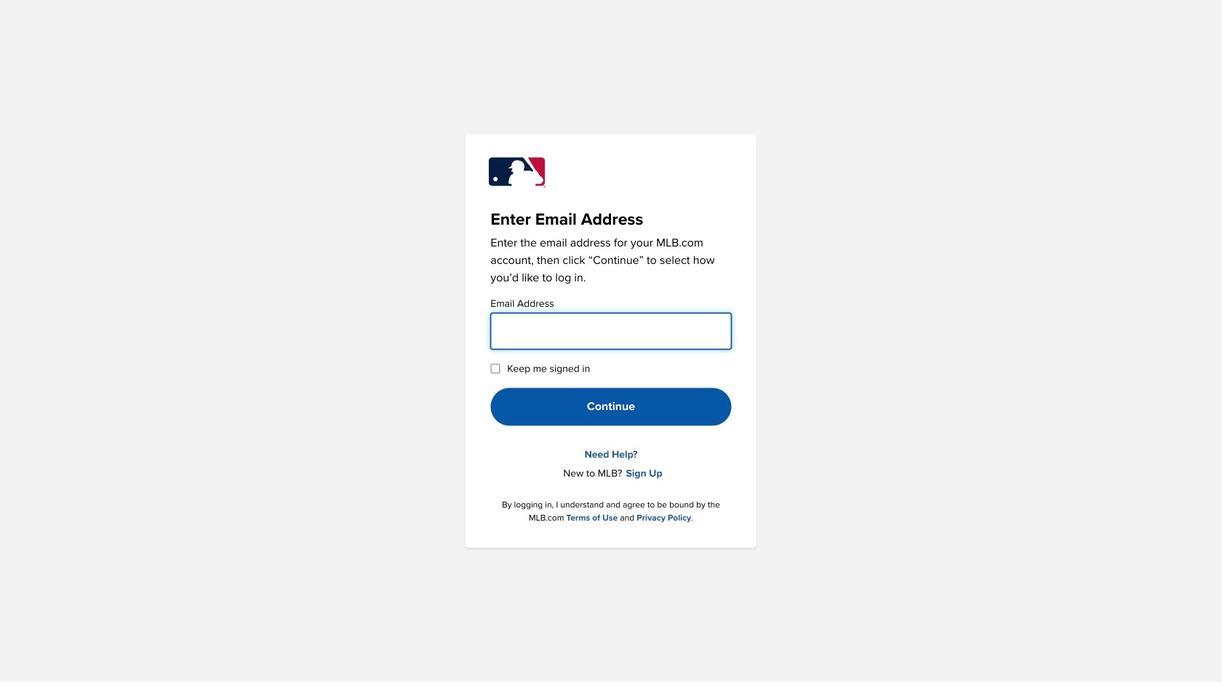 Task type: locate. For each thing, give the bounding box(es) containing it.
None text field
[[491, 313, 732, 350]]

None checkbox
[[491, 364, 500, 374]]

None submit
[[491, 388, 732, 426]]



Task type: describe. For each thing, give the bounding box(es) containing it.
mlb logo image
[[489, 158, 546, 188]]



Task type: vqa. For each thing, say whether or not it's contained in the screenshot.
owner
no



